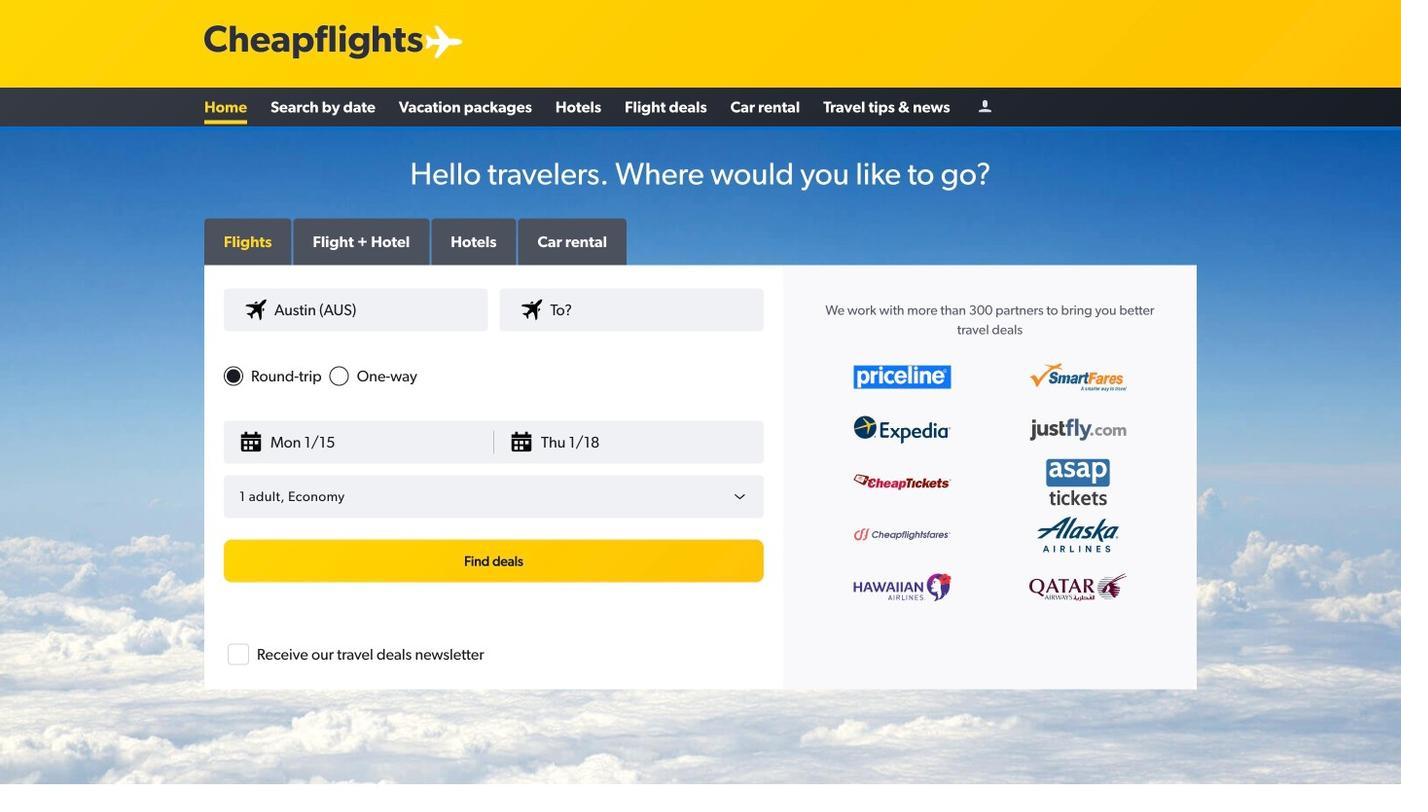 Task type: vqa. For each thing, say whether or not it's contained in the screenshot.
HAWAIIANAIRLINES "image" at the right
yes



Task type: locate. For each thing, give the bounding box(es) containing it.
smartfares image
[[1030, 363, 1127, 392]]

None text field
[[224, 289, 488, 331]]

None text field
[[500, 289, 764, 331], [224, 421, 764, 464], [500, 289, 764, 331], [224, 421, 764, 464]]

cheapflightsfares image
[[854, 528, 951, 542]]

justfly image
[[1030, 418, 1127, 441]]

alaska image
[[1030, 510, 1127, 560]]

priceline image
[[854, 366, 951, 389]]

hawaiianairlines image
[[854, 574, 951, 601]]



Task type: describe. For each thing, give the bounding box(es) containing it.
asaptickets image
[[1030, 456, 1127, 509]]

cheaptickets image
[[854, 475, 951, 490]]

qatarairways image
[[1030, 574, 1127, 601]]

expedia image
[[854, 416, 951, 444]]



